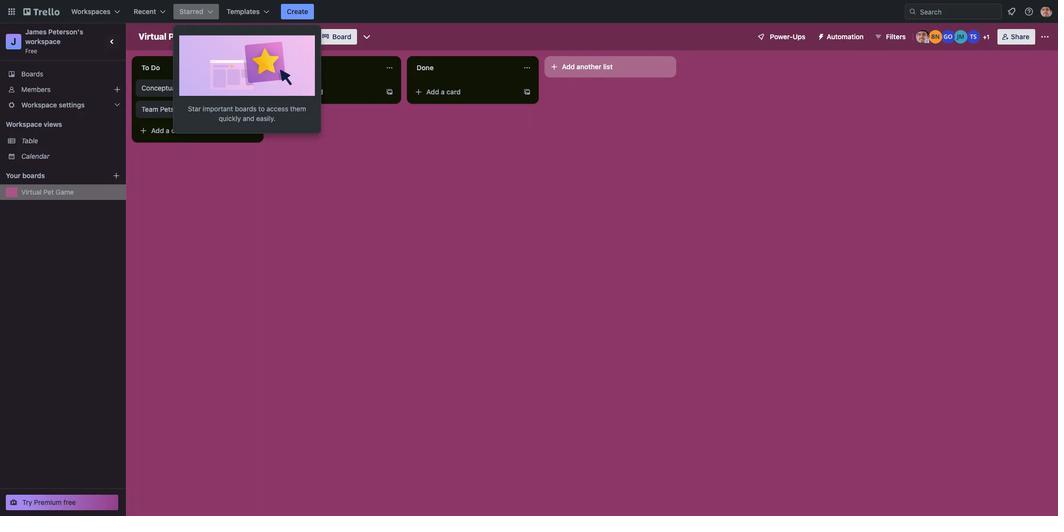 Task type: describe. For each thing, give the bounding box(es) containing it.
important
[[203, 105, 233, 113]]

premium
[[34, 499, 62, 507]]

add another list button
[[545, 56, 677, 78]]

boards link
[[0, 66, 126, 82]]

tara schultz (taraschultz7) image
[[967, 30, 981, 44]]

peterson's
[[48, 28, 83, 36]]

create
[[287, 7, 308, 16]]

0 horizontal spatial boards
[[22, 172, 45, 180]]

customize views image
[[362, 32, 372, 42]]

ben nelson (bennelson96) image
[[929, 30, 943, 44]]

jeremy miller (jeremymiller198) image
[[954, 30, 968, 44]]

show menu image
[[1041, 32, 1051, 42]]

Board name text field
[[134, 29, 213, 45]]

1
[[987, 33, 990, 41]]

workspace visible
[[250, 32, 308, 41]]

In Progress text field
[[273, 60, 380, 76]]

ups
[[793, 32, 806, 41]]

Done text field
[[411, 60, 518, 76]]

conceptualize
[[142, 84, 186, 92]]

card for in progress
[[309, 88, 323, 96]]

progress
[[287, 64, 316, 72]]

To Do text field
[[136, 60, 242, 76]]

back to home image
[[23, 4, 60, 19]]

+
[[984, 33, 987, 41]]

starred button
[[174, 4, 219, 19]]

create from template… image for in progress
[[386, 88, 394, 96]]

team pets brainstorm
[[142, 105, 210, 113]]

another
[[577, 63, 602, 71]]

james
[[25, 28, 47, 36]]

workspace
[[25, 37, 61, 46]]

pets for team
[[160, 105, 174, 113]]

team pets brainstorm link
[[142, 105, 254, 114]]

to
[[259, 105, 265, 113]]

card for to do
[[171, 127, 186, 135]]

automation
[[827, 32, 864, 41]]

members
[[21, 85, 51, 94]]

j
[[11, 36, 16, 47]]

james peterson (jamespeterson93) image
[[917, 30, 930, 44]]

brainstorm
[[176, 105, 210, 113]]

access
[[267, 105, 289, 113]]

virtual pet game inside text field
[[139, 32, 209, 42]]

sm image
[[814, 29, 827, 43]]

james peterson's workspace link
[[25, 28, 85, 46]]

starred
[[180, 7, 203, 16]]

filters
[[887, 32, 906, 41]]

visible
[[288, 32, 308, 41]]

your
[[6, 172, 21, 180]]

calendar
[[21, 152, 49, 160]]

power-ups button
[[751, 29, 812, 45]]

a for to do
[[166, 127, 170, 135]]

to do
[[142, 64, 160, 72]]

add a card for in progress
[[289, 88, 323, 96]]

free
[[63, 499, 76, 507]]

virtual pet game link
[[21, 188, 120, 197]]

workspace navigation collapse icon image
[[106, 35, 119, 48]]

boards inside 'star important boards to access them quickly and easily.'
[[235, 105, 257, 113]]

share
[[1012, 32, 1030, 41]]

quickly
[[219, 114, 241, 123]]

templates button
[[221, 4, 275, 19]]

j link
[[6, 34, 21, 49]]

create from template… image for done
[[524, 88, 531, 96]]

views
[[44, 120, 62, 128]]

recent
[[134, 7, 156, 16]]

star
[[188, 105, 201, 113]]

add for done
[[427, 88, 439, 96]]

james peterson (jamespeterson93) image
[[1041, 6, 1053, 17]]

search image
[[909, 8, 917, 16]]

table
[[21, 137, 38, 145]]

in
[[279, 64, 285, 72]]

board
[[333, 32, 352, 41]]



Task type: locate. For each thing, give the bounding box(es) containing it.
add a card down team pets brainstorm
[[151, 127, 186, 135]]

a down team pets brainstorm
[[166, 127, 170, 135]]

add board image
[[112, 172, 120, 180]]

card
[[309, 88, 323, 96], [447, 88, 461, 96], [171, 127, 186, 135]]

starred board image
[[179, 31, 315, 96]]

open information menu image
[[1025, 7, 1035, 16]]

workspace down members
[[21, 101, 57, 109]]

1 horizontal spatial virtual
[[139, 32, 167, 42]]

do
[[151, 64, 160, 72]]

templates
[[227, 7, 260, 16]]

0 vertical spatial game
[[184, 32, 209, 42]]

a
[[304, 88, 307, 96], [441, 88, 445, 96], [166, 127, 170, 135]]

1 vertical spatial game
[[56, 188, 74, 196]]

add
[[562, 63, 575, 71], [289, 88, 302, 96], [427, 88, 439, 96], [151, 127, 164, 135]]

add left "another"
[[562, 63, 575, 71]]

james peterson's workspace free
[[25, 28, 85, 55]]

1 horizontal spatial add a card button
[[273, 84, 382, 100]]

workspace for workspace views
[[6, 120, 42, 128]]

0 vertical spatial virtual
[[139, 32, 167, 42]]

workspace views
[[6, 120, 62, 128]]

gary orlando (garyorlando) image
[[942, 30, 955, 44]]

pet inside text field
[[169, 32, 182, 42]]

add a card up them
[[289, 88, 323, 96]]

0 horizontal spatial pets
[[160, 105, 174, 113]]

0 vertical spatial pet
[[169, 32, 182, 42]]

add down 'done'
[[427, 88, 439, 96]]

1 vertical spatial boards
[[22, 172, 45, 180]]

add down team
[[151, 127, 164, 135]]

1 create from template… image from the left
[[386, 88, 394, 96]]

add up them
[[289, 88, 302, 96]]

1 horizontal spatial pets
[[188, 84, 202, 92]]

boards up the and
[[235, 105, 257, 113]]

1 vertical spatial virtual pet game
[[21, 188, 74, 196]]

0 horizontal spatial game
[[56, 188, 74, 196]]

workspace left visible
[[250, 32, 286, 41]]

workspaces button
[[65, 4, 126, 19]]

primary element
[[0, 0, 1059, 23]]

add a card button down in progress text field
[[273, 84, 382, 100]]

add a card
[[289, 88, 323, 96], [427, 88, 461, 96], [151, 127, 186, 135]]

pets right team
[[160, 105, 174, 113]]

1 vertical spatial virtual
[[21, 188, 42, 196]]

automation button
[[814, 29, 870, 45]]

game
[[184, 32, 209, 42], [56, 188, 74, 196]]

star or unstar board image
[[219, 33, 227, 41]]

try
[[22, 499, 32, 507]]

pets for conceptualize
[[188, 84, 202, 92]]

add a card button for in progress
[[273, 84, 382, 100]]

workspaces
[[71, 7, 111, 16]]

virtual down your boards
[[21, 188, 42, 196]]

add a card button down brainstorm
[[136, 123, 244, 139]]

list
[[604, 63, 613, 71]]

pets
[[188, 84, 202, 92], [160, 105, 174, 113]]

in progress
[[279, 64, 316, 72]]

game down starred popup button
[[184, 32, 209, 42]]

workspace inside button
[[250, 32, 286, 41]]

card down done text field
[[447, 88, 461, 96]]

free
[[25, 48, 37, 55]]

board link
[[316, 29, 357, 45]]

pet down starred on the top of the page
[[169, 32, 182, 42]]

1 vertical spatial workspace
[[21, 101, 57, 109]]

virtual pet game down your boards with 1 items element
[[21, 188, 74, 196]]

a up them
[[304, 88, 307, 96]]

1 horizontal spatial boards
[[235, 105, 257, 113]]

1 vertical spatial pets
[[160, 105, 174, 113]]

add a card for to do
[[151, 127, 186, 135]]

table link
[[21, 136, 120, 146]]

0 notifications image
[[1006, 6, 1018, 17]]

card for done
[[447, 88, 461, 96]]

to
[[142, 64, 149, 72]]

virtual inside text field
[[139, 32, 167, 42]]

virtual
[[139, 32, 167, 42], [21, 188, 42, 196]]

workspace up table
[[6, 120, 42, 128]]

done
[[417, 64, 434, 72]]

1 horizontal spatial pet
[[169, 32, 182, 42]]

+ 1
[[984, 33, 990, 41]]

0 horizontal spatial add a card button
[[136, 123, 244, 139]]

and
[[243, 114, 255, 123]]

star important boards to access them quickly and easily.
[[188, 105, 306, 123]]

filters button
[[872, 29, 909, 45]]

Search field
[[917, 4, 1002, 19]]

0 horizontal spatial a
[[166, 127, 170, 135]]

power-ups
[[770, 32, 806, 41]]

workspace inside dropdown button
[[21, 101, 57, 109]]

team
[[142, 105, 158, 113]]

pet
[[169, 32, 182, 42], [43, 188, 54, 196]]

0 vertical spatial pets
[[188, 84, 202, 92]]

your boards
[[6, 172, 45, 180]]

0 vertical spatial workspace
[[250, 32, 286, 41]]

2 horizontal spatial add a card
[[427, 88, 461, 96]]

add inside add another list button
[[562, 63, 575, 71]]

game inside text field
[[184, 32, 209, 42]]

0 horizontal spatial virtual pet game
[[21, 188, 74, 196]]

power-
[[770, 32, 793, 41]]

conceptualize pets
[[142, 84, 202, 92]]

workspace
[[250, 32, 286, 41], [21, 101, 57, 109], [6, 120, 42, 128]]

try premium free
[[22, 499, 76, 507]]

create button
[[281, 4, 314, 19]]

add a card button down done text field
[[411, 84, 520, 100]]

add a card button
[[273, 84, 382, 100], [411, 84, 520, 100], [136, 123, 244, 139]]

calendar link
[[21, 152, 120, 161]]

0 horizontal spatial add a card
[[151, 127, 186, 135]]

boards
[[21, 70, 43, 78]]

0 vertical spatial virtual pet game
[[139, 32, 209, 42]]

boards
[[235, 105, 257, 113], [22, 172, 45, 180]]

them
[[290, 105, 306, 113]]

share button
[[998, 29, 1036, 45]]

conceptualize pets link
[[142, 83, 254, 93]]

create from template… image
[[386, 88, 394, 96], [524, 88, 531, 96]]

1 horizontal spatial add a card
[[289, 88, 323, 96]]

workspace settings
[[21, 101, 85, 109]]

easily.
[[256, 114, 276, 123]]

pets up star
[[188, 84, 202, 92]]

2 vertical spatial workspace
[[6, 120, 42, 128]]

recent button
[[128, 4, 172, 19]]

game down your boards with 1 items element
[[56, 188, 74, 196]]

workspace for workspace settings
[[21, 101, 57, 109]]

a down done text field
[[441, 88, 445, 96]]

pet down your boards with 1 items element
[[43, 188, 54, 196]]

1 vertical spatial pet
[[43, 188, 54, 196]]

try premium free button
[[6, 495, 118, 511]]

workspace for workspace visible
[[250, 32, 286, 41]]

card down in progress text field
[[309, 88, 323, 96]]

0 vertical spatial boards
[[235, 105, 257, 113]]

2 horizontal spatial a
[[441, 88, 445, 96]]

workspace settings button
[[0, 97, 126, 113]]

boards down calendar
[[22, 172, 45, 180]]

virtual pet game
[[139, 32, 209, 42], [21, 188, 74, 196]]

add for in progress
[[289, 88, 302, 96]]

2 create from template… image from the left
[[524, 88, 531, 96]]

settings
[[59, 101, 85, 109]]

2 horizontal spatial add a card button
[[411, 84, 520, 100]]

virtual down recent "dropdown button" on the left top of page
[[139, 32, 167, 42]]

your boards with 1 items element
[[6, 170, 98, 182]]

1 horizontal spatial card
[[309, 88, 323, 96]]

0 horizontal spatial pet
[[43, 188, 54, 196]]

add a card button for done
[[411, 84, 520, 100]]

workspace visible button
[[233, 29, 314, 45]]

2 horizontal spatial card
[[447, 88, 461, 96]]

add another list
[[562, 63, 613, 71]]

1 horizontal spatial game
[[184, 32, 209, 42]]

a for in progress
[[304, 88, 307, 96]]

0 horizontal spatial create from template… image
[[386, 88, 394, 96]]

virtual pet game down starred on the top of the page
[[139, 32, 209, 42]]

1 horizontal spatial a
[[304, 88, 307, 96]]

members link
[[0, 82, 126, 97]]

create from template… image
[[248, 127, 256, 135]]

0 horizontal spatial card
[[171, 127, 186, 135]]

this member is an admin of this board. image
[[925, 39, 930, 44]]

add for to do
[[151, 127, 164, 135]]

0 horizontal spatial virtual
[[21, 188, 42, 196]]

add a card button for to do
[[136, 123, 244, 139]]

add a card down 'done'
[[427, 88, 461, 96]]

card down team pets brainstorm
[[171, 127, 186, 135]]

add a card for done
[[427, 88, 461, 96]]

a for done
[[441, 88, 445, 96]]

1 horizontal spatial create from template… image
[[524, 88, 531, 96]]

1 horizontal spatial virtual pet game
[[139, 32, 209, 42]]



Task type: vqa. For each thing, say whether or not it's contained in the screenshot.
first dates
no



